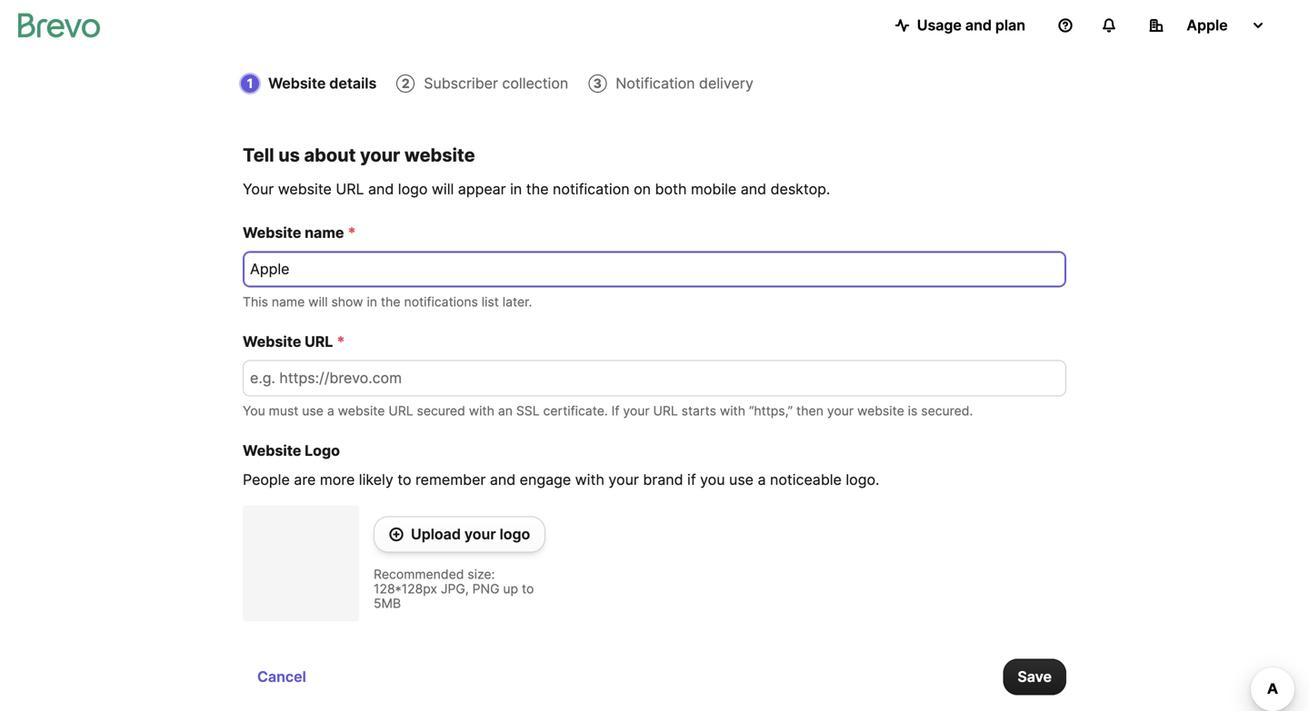 Task type: vqa. For each thing, say whether or not it's contained in the screenshot.
the left a
yes



Task type: describe. For each thing, give the bounding box(es) containing it.
your right 'about'
[[360, 144, 400, 166]]

url left secured at left
[[389, 404, 413, 419]]

noticeable
[[770, 471, 842, 489]]

if
[[687, 471, 696, 489]]

url down show
[[305, 333, 333, 351]]

0 horizontal spatial logo
[[398, 180, 428, 198]]

"https,"
[[749, 404, 793, 419]]

your
[[243, 180, 274, 198]]

0 vertical spatial a
[[327, 404, 334, 419]]

subscriber
[[424, 75, 498, 92]]

about
[[304, 144, 356, 166]]

0 vertical spatial in
[[510, 180, 522, 198]]

1 horizontal spatial with
[[575, 471, 605, 489]]

2
[[402, 76, 410, 91]]

0 vertical spatial the
[[526, 180, 549, 198]]

usage and plan button
[[881, 7, 1040, 44]]

this name will show in the notifications list later.
[[243, 295, 532, 310]]

0 horizontal spatial with
[[469, 404, 495, 419]]

website name *
[[243, 224, 356, 242]]

must
[[269, 404, 299, 419]]

website details
[[268, 75, 377, 92]]

logo inside button
[[500, 526, 530, 544]]

show
[[331, 295, 363, 310]]

website for website url *
[[243, 333, 301, 351]]

upload your logo button
[[374, 517, 546, 553]]

subscriber collection
[[424, 75, 569, 92]]

logo.
[[846, 471, 880, 489]]

us
[[278, 144, 300, 166]]

website-url text field
[[243, 361, 1067, 397]]

and left engage in the left bottom of the page
[[490, 471, 516, 489]]

your website url and logo will appear in the notification on both mobile and desktop.
[[243, 180, 830, 198]]

secured
[[417, 404, 465, 419]]

is
[[908, 404, 918, 419]]

likely
[[359, 471, 393, 489]]

are
[[294, 471, 316, 489]]

remember
[[416, 471, 486, 489]]

* for website url *
[[337, 333, 345, 351]]

jpg,
[[441, 582, 469, 597]]

you
[[700, 471, 725, 489]]

tell us about your website
[[243, 144, 475, 166]]

up
[[503, 582, 518, 597]]

128*128px
[[374, 582, 437, 597]]

upload
[[411, 526, 461, 544]]

on
[[634, 180, 651, 198]]

size:
[[468, 567, 495, 583]]

notification
[[553, 180, 630, 198]]

website for website details
[[268, 75, 326, 92]]

1 vertical spatial the
[[381, 295, 401, 310]]

website down us
[[278, 180, 332, 198]]

if
[[612, 404, 620, 419]]

desktop.
[[771, 180, 830, 198]]

png
[[472, 582, 500, 597]]

delivery
[[699, 75, 754, 92]]

list
[[482, 295, 499, 310]]

to inside recommended size: 128*128px jpg, png up to 5mb
[[522, 582, 534, 597]]

usage
[[917, 16, 962, 34]]

tell
[[243, 144, 274, 166]]

logo
[[305, 442, 340, 460]]

more
[[320, 471, 355, 489]]

brand
[[643, 471, 683, 489]]

ssl
[[516, 404, 540, 419]]

1
[[247, 76, 253, 91]]

and down tell us about your website
[[368, 180, 394, 198]]

website logo
[[243, 442, 340, 460]]

collection
[[502, 75, 569, 92]]

3
[[593, 76, 602, 91]]

name for this
[[272, 295, 305, 310]]



Task type: locate. For each thing, give the bounding box(es) containing it.
1 vertical spatial to
[[522, 582, 534, 597]]

your
[[360, 144, 400, 166], [623, 404, 650, 419], [827, 404, 854, 419], [609, 471, 639, 489], [465, 526, 496, 544]]

0 horizontal spatial *
[[337, 333, 345, 351]]

will left show
[[308, 295, 328, 310]]

0 horizontal spatial use
[[302, 404, 324, 419]]

* down show
[[337, 333, 345, 351]]

a
[[327, 404, 334, 419], [758, 471, 766, 489]]

1 horizontal spatial the
[[526, 180, 549, 198]]

in right show
[[367, 295, 377, 310]]

both
[[655, 180, 687, 198]]

1 vertical spatial will
[[308, 295, 328, 310]]

then
[[797, 404, 824, 419]]

the
[[526, 180, 549, 198], [381, 295, 401, 310]]

and right mobile
[[741, 180, 767, 198]]

your up size: at left
[[465, 526, 496, 544]]

1 vertical spatial a
[[758, 471, 766, 489]]

1 horizontal spatial *
[[348, 224, 356, 242]]

website down this
[[243, 333, 301, 351]]

cancel button
[[243, 660, 321, 696]]

use right the you
[[729, 471, 754, 489]]

starts
[[682, 404, 716, 419]]

appear
[[458, 180, 506, 198]]

mobile
[[691, 180, 737, 198]]

website right 1
[[268, 75, 326, 92]]

with right starts
[[720, 404, 746, 419]]

0 vertical spatial logo
[[398, 180, 428, 198]]

*
[[348, 224, 356, 242], [337, 333, 345, 351]]

name
[[305, 224, 344, 242], [272, 295, 305, 310]]

to right up
[[522, 582, 534, 597]]

1 vertical spatial use
[[729, 471, 754, 489]]

logo up up
[[500, 526, 530, 544]]

people
[[243, 471, 290, 489]]

apple button
[[1135, 7, 1280, 44]]

* for website name *
[[348, 224, 356, 242]]

your inside upload your logo button
[[465, 526, 496, 544]]

a up the "logo"
[[327, 404, 334, 419]]

logo
[[398, 180, 428, 198], [500, 526, 530, 544]]

name right this
[[272, 295, 305, 310]]

1 vertical spatial logo
[[500, 526, 530, 544]]

website up appear at top
[[404, 144, 475, 166]]

name up show
[[305, 224, 344, 242]]

recommended size: 128*128px jpg, png up to 5mb
[[374, 567, 534, 612]]

1 horizontal spatial logo
[[500, 526, 530, 544]]

engage
[[520, 471, 571, 489]]

the right show
[[381, 295, 401, 310]]

0 horizontal spatial will
[[308, 295, 328, 310]]

1 horizontal spatial to
[[522, 582, 534, 597]]

usage and plan
[[917, 16, 1026, 34]]

1 vertical spatial name
[[272, 295, 305, 310]]

0 vertical spatial to
[[398, 471, 411, 489]]

save button
[[1003, 660, 1067, 696]]

1 horizontal spatial a
[[758, 471, 766, 489]]

your left brand
[[609, 471, 639, 489]]

the left notification
[[526, 180, 549, 198]]

2 horizontal spatial with
[[720, 404, 746, 419]]

in
[[510, 180, 522, 198], [367, 295, 377, 310]]

later.
[[503, 295, 532, 310]]

secured.
[[921, 404, 973, 419]]

will left appear at top
[[432, 180, 454, 198]]

0 horizontal spatial in
[[367, 295, 377, 310]]

website up people
[[243, 442, 301, 460]]

1 horizontal spatial in
[[510, 180, 522, 198]]

url left starts
[[653, 404, 678, 419]]

you
[[243, 404, 265, 419]]

recommended
[[374, 567, 464, 583]]

in right appear at top
[[510, 180, 522, 198]]

name for website
[[305, 224, 344, 242]]

apple
[[1187, 16, 1228, 34]]

and left plan at the right
[[966, 16, 992, 34]]

* up show
[[348, 224, 356, 242]]

url
[[336, 180, 364, 198], [305, 333, 333, 351], [389, 404, 413, 419], [653, 404, 678, 419]]

and inside button
[[966, 16, 992, 34]]

website
[[404, 144, 475, 166], [278, 180, 332, 198], [338, 404, 385, 419], [857, 404, 904, 419]]

to right likely
[[398, 471, 411, 489]]

with left "an"
[[469, 404, 495, 419]]

your right then
[[827, 404, 854, 419]]

with
[[469, 404, 495, 419], [720, 404, 746, 419], [575, 471, 605, 489]]

cancel
[[257, 669, 306, 686]]

notification
[[616, 75, 695, 92]]

0 vertical spatial use
[[302, 404, 324, 419]]

website left is at the bottom of page
[[857, 404, 904, 419]]

notifications
[[404, 295, 478, 310]]

this
[[243, 295, 268, 310]]

0 vertical spatial name
[[305, 224, 344, 242]]

website up the "logo"
[[338, 404, 385, 419]]

website
[[268, 75, 326, 92], [243, 224, 301, 242], [243, 333, 301, 351], [243, 442, 301, 460]]

website down your
[[243, 224, 301, 242]]

1 horizontal spatial will
[[432, 180, 454, 198]]

website for website logo
[[243, 442, 301, 460]]

details
[[329, 75, 377, 92]]

website url *
[[243, 333, 345, 351]]

use right must
[[302, 404, 324, 419]]

0 horizontal spatial a
[[327, 404, 334, 419]]

notification delivery
[[616, 75, 754, 92]]

an
[[498, 404, 513, 419]]

upload your logo
[[411, 526, 530, 544]]

website for website name *
[[243, 224, 301, 242]]

with right engage in the left bottom of the page
[[575, 471, 605, 489]]

url down tell us about your website
[[336, 180, 364, 198]]

to
[[398, 471, 411, 489], [522, 582, 534, 597]]

1 vertical spatial in
[[367, 295, 377, 310]]

website-name text field
[[243, 251, 1067, 288]]

0 vertical spatial will
[[432, 180, 454, 198]]

and
[[966, 16, 992, 34], [368, 180, 394, 198], [741, 180, 767, 198], [490, 471, 516, 489]]

1 horizontal spatial use
[[729, 471, 754, 489]]

logo down tell us about your website
[[398, 180, 428, 198]]

1 vertical spatial *
[[337, 333, 345, 351]]

a left noticeable
[[758, 471, 766, 489]]

save
[[1018, 669, 1052, 686]]

people are more likely to remember and engage with your brand if you use a noticeable logo.
[[243, 471, 880, 489]]

5mb
[[374, 596, 401, 612]]

0 horizontal spatial the
[[381, 295, 401, 310]]

0 vertical spatial *
[[348, 224, 356, 242]]

you must use a website url secured with an ssl certificate. if your url starts with "https," then your website is secured.
[[243, 404, 973, 419]]

your right 'if' in the bottom of the page
[[623, 404, 650, 419]]

0 horizontal spatial to
[[398, 471, 411, 489]]

use
[[302, 404, 324, 419], [729, 471, 754, 489]]

plan
[[996, 16, 1026, 34]]

certificate.
[[543, 404, 608, 419]]

will
[[432, 180, 454, 198], [308, 295, 328, 310]]



